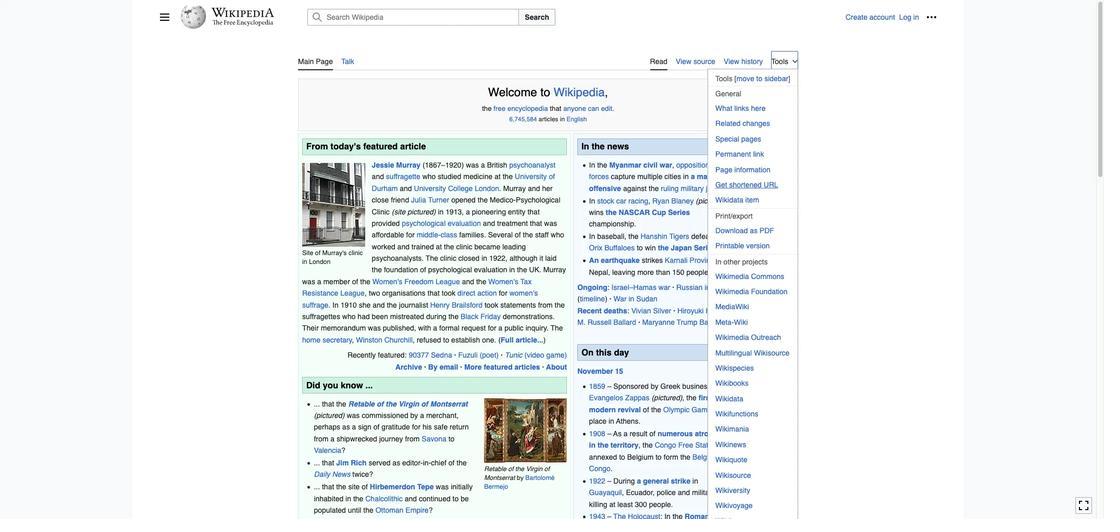 Task type: vqa. For each thing, say whether or not it's contained in the screenshot.
In the Myanmar civil war , In
yes



Task type: describe. For each thing, give the bounding box(es) containing it.
home
[[302, 336, 321, 344]]

. up "suffragettes"
[[329, 301, 331, 309]]

recent deaths :
[[578, 307, 631, 315]]

who inside jessie murray (1867–1920) was a british psychoanalyst and suffragette who studied medicine at the
[[422, 173, 436, 181]]

a inside 1922 – during a general strike in guayaquil
[[637, 477, 641, 486]]

blaney inside in stock car racing , ryan blaney (pictured) wins the nascar cup series championship. in baseball, the hanshin tigers defeat the orix buffaloes to win the japan series .
[[672, 197, 694, 205]]

return
[[450, 423, 469, 432]]

for inside demonstrations. their memorandum was published, with a formal request for a public inquiry. the home secretary , winston churchill , refused to establish one. ( full article... )
[[488, 324, 497, 333]]

journey
[[379, 435, 403, 443]]

as
[[613, 430, 622, 438]]

for right action
[[499, 289, 508, 298]]

retable inside ... that the retable of the virgin of montserrat (pictured)
[[348, 400, 375, 408]]

of inside university of durham
[[549, 173, 555, 181]]

provided
[[372, 219, 400, 228]]

wikidata for wikidata
[[716, 395, 744, 403]]

0 horizontal spatial article
[[400, 141, 426, 152]]

Search Wikipedia search field
[[307, 9, 519, 26]]

and inside families. several of the staff who worked and trained at the clinic became leading psychoanalysts. the clinic closed in 1922, although it laid the foundation of psychological evaluation in the uk. murray was a member of the
[[397, 243, 410, 251]]

took place in athens.
[[589, 406, 731, 426]]

in the myanmar civil war ,
[[589, 161, 676, 169]]

1 horizontal spatial congo
[[655, 442, 676, 450]]

barry
[[700, 319, 717, 327]]

baseball,
[[597, 232, 627, 241]]

links
[[735, 104, 749, 113]]

a inside the in 1913, a pioneering entity that provided
[[466, 208, 470, 216]]

request
[[462, 324, 486, 333]]

1 horizontal spatial from
[[405, 435, 420, 443]]

to inside the and continued to be populated until the
[[453, 495, 459, 503]]

japan
[[671, 244, 692, 252]]

personal tools navigation
[[846, 9, 940, 26]]

a up (
[[499, 324, 503, 333]]

site
[[302, 249, 313, 257]]

search button
[[519, 9, 556, 26]]

clinic inside 'site of murray's clinic in london'
[[349, 249, 363, 257]]

guayaquil link
[[589, 489, 622, 497]]

1 horizontal spatial london
[[475, 184, 499, 193]]

, left refused
[[413, 336, 415, 344]]

as inside was commissioned by a merchant, perhaps as a sign of gratitude for his safe return from a shipwrecked journey from
[[342, 423, 350, 432]]

of up commissioned
[[377, 400, 384, 408]]

(site pictured)
[[392, 208, 436, 216]]

0 horizontal spatial featured
[[363, 141, 398, 152]]

what links here
[[716, 104, 766, 113]]

in for in the myanmar civil war ,
[[589, 161, 595, 169]]

direct
[[458, 289, 475, 298]]

6,745,584 link
[[509, 116, 537, 123]]

about link
[[546, 363, 567, 371]]

in inside the 'took place in athens.'
[[609, 418, 614, 426]]

... for ... that the site of hirbemerdon tepe
[[314, 483, 320, 492]]

of up merchant,
[[421, 400, 428, 408]]

1 horizontal spatial league
[[436, 278, 460, 286]]

, ecuador, police and military fired into a crowd, killing at least 300 people.
[[589, 489, 775, 509]]

, up edit
[[605, 86, 608, 99]]

0 horizontal spatial university
[[414, 184, 446, 193]]

memorandum
[[321, 324, 366, 333]]

1 horizontal spatial zappas
[[769, 476, 790, 484]]

daily news link
[[314, 471, 350, 479]]

in inside was initially inhabited in the
[[346, 495, 351, 503]]

psychological inside families. several of the staff who worked and trained at the clinic became leading psychoanalysts. the clinic closed in 1922, although it laid the foundation of psychological evaluation in the uk. murray was a member of the
[[428, 266, 472, 274]]

psychological evaluation
[[402, 219, 481, 228]]

to down territory
[[619, 453, 625, 462]]

in up orix
[[589, 232, 595, 241]]

of inside was commissioned by a merchant, perhaps as a sign of gratitude for his safe return from a shipwrecked journey from
[[374, 423, 380, 432]]

wikimedia outreach link
[[708, 330, 798, 345]]

and inside , ecuador, police and military fired into a crowd, killing at least 300 people.
[[678, 489, 690, 497]]

ongoing
[[578, 284, 608, 292]]

tigers
[[669, 232, 689, 241]]

a right as
[[624, 430, 628, 438]]

wikiversity
[[716, 487, 750, 495]]

maryanne
[[642, 319, 675, 327]]

clinic left closed on the left of page
[[440, 254, 457, 263]]

of right result
[[650, 430, 656, 438]]

bermejo
[[484, 483, 508, 491]]

nominate an article link
[[727, 330, 794, 339]]

1922 link
[[589, 477, 605, 486]]

1 vertical spatial series
[[694, 244, 716, 252]]

– for during
[[607, 477, 612, 486]]

for inside and treatment that was affordable for
[[406, 231, 415, 239]]

wikipedia
[[554, 86, 605, 99]]

tax
[[520, 278, 532, 286]]

a right with at the left
[[433, 324, 437, 333]]

multilingual
[[716, 349, 752, 357]]

the inside was annexed to belgium to form the
[[680, 453, 691, 462]]

it
[[540, 254, 543, 263]]

hiroyuki hosoda link
[[678, 307, 731, 315]]

staff
[[535, 231, 549, 239]]

of up leading on the left
[[515, 231, 521, 239]]

(
[[498, 336, 501, 344]]

of right revival
[[643, 406, 649, 414]]

and up "been"
[[373, 301, 385, 309]]

retable of the virgin of montserrat by bartolomé bermejo image
[[484, 398, 567, 463]]

was inside demonstrations. their memorandum was published, with a formal request for a public inquiry. the home secretary , winston churchill , refused to establish one. ( full article... )
[[368, 324, 381, 333]]

junta
[[706, 184, 722, 193]]

was inside jessie murray (1867–1920) was a british psychoanalyst and suffragette who studied medicine at the
[[466, 161, 479, 169]]

that up inhabited
[[322, 483, 334, 492]]

province
[[690, 257, 718, 265]]

of right 'member'
[[352, 278, 358, 286]]

ryan blaney
[[731, 246, 767, 254]]

a inside families. several of the staff who worked and trained at the clinic became leading psychoanalysts. the clinic closed in 1922, although it laid the foundation of psychological evaluation in the uk. murray was a member of the
[[317, 278, 321, 286]]

league inside women's tax resistance league
[[340, 289, 365, 298]]

athens.
[[616, 418, 641, 426]]

view source
[[676, 57, 716, 66]]

and treatment that was affordable for
[[372, 219, 557, 239]]

, two organisations that took direct action for
[[365, 289, 510, 298]]

from
[[306, 141, 328, 152]]

vivian silver link
[[631, 307, 671, 315]]

of up bartolomé
[[544, 465, 550, 473]]

wikimania
[[716, 426, 749, 434]]

that down women's freedom league and the
[[428, 289, 440, 298]]

1 horizontal spatial evangelos
[[737, 476, 767, 484]]

0 vertical spatial psychological
[[402, 219, 446, 228]]

be
[[461, 495, 469, 503]]

wikimedia for wikimedia commons
[[716, 272, 749, 281]]

that inside the free encyclopedia that anyone can edit . 6,745,584 articles in english
[[550, 105, 562, 113]]

to left form
[[656, 453, 662, 462]]

m. russell ballard link
[[578, 319, 636, 327]]

earthquake
[[601, 257, 640, 265]]

empire
[[406, 507, 429, 515]]

the inside jessie murray (1867–1920) was a british psychoanalyst and suffragette who studied medicine at the
[[503, 173, 513, 181]]

... for ... that the retable of the virgin of montserrat (pictured)
[[314, 400, 320, 408]]

free
[[678, 442, 693, 450]]

an
[[589, 257, 599, 265]]

who for several
[[551, 231, 564, 239]]

stock
[[597, 197, 614, 205]]

1 horizontal spatial blaney
[[747, 246, 767, 254]]

tunic (video game)
[[505, 351, 567, 360]]

the inside the free encyclopedia that anyone can edit . 6,745,584 articles in english
[[482, 105, 492, 113]]

friend
[[391, 196, 409, 204]]

meta-wiki link
[[708, 315, 798, 330]]

and down suffragette
[[400, 184, 412, 193]]

, up cities
[[672, 161, 674, 169]]

to inside demonstrations. their memorandum was published, with a formal request for a public inquiry. the home secretary , winston churchill , refused to establish one. ( full article... )
[[443, 336, 449, 344]]

to inside in stock car racing , ryan blaney (pictured) wins the nascar cup series championship. in baseball, the hanshin tigers defeat the orix buffaloes to win the japan series .
[[637, 244, 643, 252]]

clinic up closed on the left of page
[[456, 243, 472, 251]]

psychological
[[516, 196, 560, 204]]

that inside ... that the retable of the virgin of montserrat (pictured)
[[322, 400, 334, 408]]

the inside families. several of the staff who worked and trained at the clinic became leading psychoanalysts. the clinic closed in 1922, although it laid the foundation of psychological evaluation in the uk. murray was a member of the
[[426, 254, 438, 263]]

wikidata link
[[708, 392, 798, 406]]

site of murray's clinic in london
[[302, 249, 363, 266]]

vivian silver
[[631, 307, 671, 315]]

ryan blaney link
[[652, 197, 694, 205]]

was inside was annexed to belgium to form the
[[715, 442, 728, 450]]

main page
[[298, 57, 333, 66]]

november
[[578, 367, 613, 376]]

(pictured) inside in stock car racing , ryan blaney (pictured) wins the nascar cup series championship. in baseball, the hanshin tigers defeat the orix buffaloes to win the japan series .
[[696, 197, 727, 205]]

nascar
[[619, 208, 650, 217]]

special pages
[[716, 135, 761, 143]]

bartolomé
[[525, 474, 555, 482]]

a inside jessie murray (1867–1920) was a british psychoanalyst and suffragette who studied medicine at the
[[481, 161, 485, 169]]

related
[[716, 120, 741, 128]]

0 vertical spatial page
[[316, 57, 333, 66]]

evaluation inside families. several of the staff who worked and trained at the clinic became leading psychoanalysts. the clinic closed in 1922, although it laid the foundation of psychological evaluation in the uk. murray was a member of the
[[474, 266, 507, 274]]

and inside and treatment that was affordable for
[[483, 219, 495, 228]]

montserrat inside ... that the retable of the virgin of montserrat (pictured)
[[430, 400, 468, 408]]

that inside ... that jim rich served as editor-in-chief of the daily news twice?
[[322, 459, 334, 467]]

stock car racing link
[[597, 197, 648, 205]]

shipwrecked
[[337, 435, 377, 443]]

bartolomé bermejo link
[[484, 474, 555, 491]]

until
[[348, 507, 361, 515]]

0 vertical spatial evaluation
[[448, 219, 481, 228]]

by inside 1859 – sponsored by greek businessman evangelos zappas (pictured) , the
[[651, 383, 659, 391]]

a up his
[[420, 412, 424, 420]]

win
[[645, 244, 656, 252]]

greek
[[661, 383, 680, 391]]

of inside russian invasion of ukraine timeline
[[734, 284, 740, 292]]

demonstrations.
[[503, 313, 555, 321]]

was inside was commissioned by a merchant, perhaps as a sign of gratitude for his safe return from a shipwrecked journey from
[[347, 412, 360, 420]]

julia turner link
[[411, 196, 449, 204]]

menu image
[[159, 12, 170, 22]]

– for sponsored
[[607, 383, 612, 391]]

brailsford
[[452, 301, 483, 309]]

, down "memorandum" in the left of the page
[[352, 336, 354, 344]]

a up valencia
[[331, 435, 335, 443]]

wikipedia image
[[212, 8, 274, 17]]

and inside jessie murray (1867–1920) was a british psychoanalyst and suffragette who studied medicine at the
[[372, 173, 384, 181]]

1 horizontal spatial featured
[[484, 363, 513, 371]]

special pages link
[[708, 132, 798, 146]]

resistance
[[302, 289, 338, 298]]

day
[[614, 347, 629, 358]]

1 vertical spatial article
[[773, 330, 794, 339]]

zappas inside 1859 – sponsored by greek businessman evangelos zappas (pictured) , the
[[625, 394, 650, 403]]

the inside retable of the virgin of montserrat
[[515, 465, 524, 473]]

create account log in
[[846, 13, 919, 21]]

wikimedia commons
[[716, 272, 784, 281]]

congo inside the 'belgian congo'
[[589, 465, 611, 473]]

1 vertical spatial ryan
[[731, 246, 746, 254]]

as inside ... that jim rich served as editor-in-chief of the daily news twice?
[[393, 459, 400, 467]]

1 vertical spatial war
[[659, 284, 670, 292]]

move to sidebar button
[[735, 75, 791, 83]]

2 vertical spatial by
[[515, 474, 525, 482]]

pictured)
[[408, 208, 436, 216]]

. down annexed
[[611, 465, 613, 473]]

in down became
[[482, 254, 487, 263]]

university of durham link
[[372, 173, 555, 193]]

. up 'wikidata item'
[[722, 184, 724, 193]]

was inside and treatment that was affordable for
[[544, 219, 557, 228]]

. inside in stock car racing , ryan blaney (pictured) wins the nascar cup series championship. in baseball, the hanshin tigers defeat the orix buffaloes to win the japan series .
[[716, 244, 718, 252]]

0 vertical spatial took
[[442, 289, 456, 298]]

a left sign
[[352, 423, 356, 432]]

of up freedom
[[420, 266, 426, 274]]

Search search field
[[295, 9, 846, 26]]

women's for tax
[[488, 278, 519, 286]]

... for ... that jim rich served as editor-in-chief of the daily news twice?
[[314, 459, 320, 467]]

for inside was commissioned by a merchant, perhaps as a sign of gratitude for his safe return from a shipwrecked journey from
[[412, 423, 421, 432]]

(poet)
[[480, 351, 499, 360]]

of up bartolomé bermejo link
[[508, 465, 514, 473]]

action
[[477, 289, 497, 298]]

1 vertical spatial articles
[[515, 363, 540, 371]]

did
[[306, 380, 320, 391]]



Task type: locate. For each thing, give the bounding box(es) containing it.
wikimedia for wikimedia outreach
[[716, 334, 749, 342]]

1 horizontal spatial ryan
[[731, 246, 746, 254]]

safe
[[434, 423, 448, 432]]

0 vertical spatial murray
[[396, 161, 421, 169]]

a right 'into'
[[747, 489, 751, 497]]

1 vertical spatial :
[[627, 307, 629, 315]]

the inside numerous atrocities in the territory
[[598, 442, 609, 450]]

than
[[656, 268, 670, 277]]

0 horizontal spatial evangelos
[[589, 394, 623, 403]]

1 vertical spatial featured
[[484, 363, 513, 371]]

tools up "general"
[[716, 75, 733, 83]]

1 horizontal spatial page
[[716, 166, 733, 174]]

wikimedia for wikimedia foundation
[[716, 288, 749, 296]]

during
[[614, 477, 635, 486]]

wikidata
[[716, 196, 744, 204], [716, 395, 744, 403]]

full article...
[[501, 336, 543, 344]]

1 view from the left
[[676, 57, 692, 66]]

0 vertical spatial london
[[475, 184, 499, 193]]

a up medicine
[[481, 161, 485, 169]]

tools for tools
[[771, 57, 789, 66]]

(video
[[525, 351, 544, 360]]

log
[[899, 13, 912, 21]]

2 horizontal spatial as
[[750, 227, 758, 235]]

articles inside the free encyclopedia that anyone can edit . 6,745,584 articles in english
[[539, 116, 558, 123]]

retable inside retable of the virgin of montserrat
[[484, 465, 506, 473]]

with
[[418, 324, 431, 333]]

2 horizontal spatial from
[[538, 301, 553, 309]]

0 horizontal spatial :
[[608, 284, 610, 292]]

0 vertical spatial wikisource
[[754, 349, 790, 357]]

in left english link
[[560, 116, 565, 123]]

as left "pdf"
[[750, 227, 758, 235]]

medico-
[[490, 196, 516, 204]]

2 horizontal spatial by
[[651, 383, 659, 391]]

university up julia turner link
[[414, 184, 446, 193]]

0 vertical spatial (pictured)
[[696, 197, 727, 205]]

3 ... from the top
[[314, 483, 320, 492]]

the right inquiry.
[[551, 324, 563, 333]]

2 vertical spatial took
[[717, 406, 731, 414]]

ballard
[[614, 319, 636, 327]]

1 vertical spatial wikimedia
[[716, 288, 749, 296]]

the inside 1859 – sponsored by greek businessman evangelos zappas (pictured) , the
[[687, 394, 697, 403]]

(site
[[392, 208, 406, 216]]

articles down (video
[[515, 363, 540, 371]]

the inside the and continued to be populated until the
[[363, 507, 374, 515]]

1 vertical spatial ...
[[314, 459, 320, 467]]

1 vertical spatial blaney
[[747, 246, 767, 254]]

projects
[[742, 258, 768, 266]]

? inside savona to valencia ?
[[341, 447, 345, 455]]

to up the free encyclopedia that anyone can edit . 6,745,584 articles in english at the top of page
[[541, 86, 550, 99]]

was up sign
[[347, 412, 360, 420]]

in inside numerous atrocities in the territory
[[589, 442, 596, 450]]

in down site at the bottom of the page
[[346, 495, 351, 503]]

download as pdf link
[[708, 223, 798, 238]]

, up dead. at bottom
[[718, 257, 720, 265]]

search
[[525, 13, 549, 21]]

to inside savona to valencia ?
[[449, 435, 455, 443]]

0 vertical spatial by
[[651, 383, 659, 391]]

move
[[737, 75, 754, 83]]

london
[[475, 184, 499, 193], [309, 258, 331, 266]]

1 women's from the left
[[372, 278, 402, 286]]

0 vertical spatial military
[[681, 184, 704, 193]]

in for in the news
[[582, 141, 589, 152]]

1 horizontal spatial the
[[551, 324, 563, 333]]

2 horizontal spatial at
[[609, 501, 616, 509]]

in for in other projects
[[716, 258, 722, 266]]

1 horizontal spatial article
[[773, 330, 794, 339]]

took inside the 'took place in athens.'
[[717, 406, 731, 414]]

retable up bermejo
[[484, 465, 506, 473]]

1 vertical spatial page
[[716, 166, 733, 174]]

0 horizontal spatial blaney
[[672, 197, 694, 205]]

and up the empire
[[405, 495, 417, 503]]

1 horizontal spatial wikisource
[[754, 349, 790, 357]]

0 vertical spatial wikimedia
[[716, 272, 749, 281]]

0 vertical spatial retable
[[348, 400, 375, 408]]

ryan inside in stock car racing , ryan blaney (pictured) wins the nascar cup series championship. in baseball, the hanshin tigers defeat the orix buffaloes to win the japan series .
[[652, 197, 670, 205]]

3 – from the top
[[607, 477, 612, 486]]

series down ryan blaney link
[[668, 208, 690, 217]]

russian invasion of ukraine link
[[676, 284, 767, 292]]

. inside the free encyclopedia that anyone can edit . 6,745,584 articles in english
[[612, 105, 614, 113]]

ryan blaney in may 2023 image
[[731, 161, 794, 244]]

0 horizontal spatial virgin
[[399, 400, 419, 408]]

0 horizontal spatial took
[[442, 289, 456, 298]]

at inside jessie murray (1867–1920) was a british psychoanalyst and suffragette who studied medicine at the
[[495, 173, 501, 181]]

two
[[369, 289, 380, 298]]

, left two
[[365, 289, 367, 298]]

was inside families. several of the staff who worked and trained at the clinic became leading psychoanalysts. the clinic closed in 1922, although it laid the foundation of psychological evaluation in the uk. murray was a member of the
[[302, 278, 315, 286]]

the japan series link
[[658, 244, 716, 252]]

blaney up projects
[[747, 246, 767, 254]]

the inside demonstrations. their memorandum was published, with a formal request for a public inquiry. the home secretary , winston churchill , refused to establish one. ( full article... )
[[551, 324, 563, 333]]

that up staff at left top
[[530, 219, 542, 228]]

evangelos up modern
[[589, 394, 623, 403]]

, inside 1859 – sponsored by greek businessman evangelos zappas (pictured) , the
[[682, 394, 685, 403]]

leaving
[[612, 268, 635, 277]]

of right site at the bottom of the page
[[362, 483, 368, 492]]

1 vertical spatial murray
[[503, 184, 526, 193]]

2 vertical spatial (pictured)
[[314, 412, 345, 420]]

wikidata up print/export
[[716, 196, 744, 204]]

... up 'daily'
[[314, 459, 320, 467]]

opposition
[[676, 161, 710, 169]]

1 horizontal spatial women's
[[488, 278, 519, 286]]

evaluation down 1922,
[[474, 266, 507, 274]]

was up resistance
[[302, 278, 315, 286]]

page information
[[716, 166, 771, 174]]

was
[[466, 161, 479, 169], [544, 219, 557, 228], [302, 278, 315, 286], [368, 324, 381, 333], [347, 412, 360, 420], [715, 442, 728, 450], [436, 483, 449, 492]]

0 vertical spatial as
[[750, 227, 758, 235]]

related changes
[[716, 120, 770, 128]]

90377
[[409, 351, 429, 360]]

in
[[582, 141, 589, 152], [589, 161, 595, 169], [589, 197, 595, 205], [589, 232, 595, 241], [716, 258, 722, 266], [333, 301, 339, 309]]

.
[[612, 105, 614, 113], [499, 184, 501, 193], [722, 184, 724, 193], [716, 244, 718, 252], [329, 301, 331, 309], [611, 465, 613, 473]]

main content containing welcome to
[[294, 47, 803, 520]]

women's inside women's tax resistance league
[[488, 278, 519, 286]]

2 vertical spatial wikimedia
[[716, 334, 749, 342]]

affordable
[[372, 231, 404, 239]]

1 vertical spatial by
[[410, 412, 418, 420]]

virgin up bartolomé
[[526, 465, 543, 473]]

view source link
[[676, 51, 716, 69]]

and inside the and continued to be populated until the
[[405, 495, 417, 503]]

0 vertical spatial ...
[[314, 400, 320, 408]]

in inside 'site of murray's clinic in london'
[[302, 258, 307, 266]]

2 horizontal spatial took
[[717, 406, 731, 414]]

in inside the in 1913, a pioneering entity that provided
[[438, 208, 444, 216]]

who inside families. several of the staff who worked and trained at the clinic became leading psychoanalysts. the clinic closed in 1922, although it laid the foundation of psychological evaluation in the uk. murray was a member of the
[[551, 231, 564, 239]]

white
[[738, 319, 757, 327]]

... down the did
[[314, 400, 320, 408]]

series down defeat
[[694, 244, 716, 252]]

view left source
[[676, 57, 692, 66]]

0 vertical spatial :
[[608, 284, 610, 292]]

1 horizontal spatial series
[[694, 244, 716, 252]]

1 horizontal spatial :
[[627, 307, 629, 315]]

wikidata for wikidata item
[[716, 196, 744, 204]]

who for statements
[[342, 313, 356, 321]]

mediawiki link
[[708, 300, 798, 314]]

printable version
[[716, 242, 770, 250]]

1 vertical spatial congo
[[589, 465, 611, 473]]

0 vertical spatial blaney
[[672, 197, 694, 205]]

evangelos inside 1859 – sponsored by greek businessman evangelos zappas (pictured) , the
[[589, 394, 623, 403]]

of right site
[[315, 249, 321, 257]]

1 vertical spatial evaluation
[[474, 266, 507, 274]]

1908 link
[[589, 430, 605, 438]]

view for view source
[[676, 57, 692, 66]]

1 horizontal spatial ?
[[429, 507, 433, 515]]

to down formal
[[443, 336, 449, 344]]

been
[[372, 313, 388, 321]]

and down strike
[[678, 489, 690, 497]]

0 horizontal spatial at
[[436, 243, 442, 251]]

virgin inside ... that the retable of the virgin of montserrat (pictured)
[[399, 400, 419, 408]]

2 vertical spatial as
[[393, 459, 400, 467]]

direct action link
[[458, 289, 497, 298]]

congo down annexed
[[589, 465, 611, 473]]

0 vertical spatial series
[[668, 208, 690, 217]]

who down (1867–1920)
[[422, 173, 436, 181]]

closed
[[459, 254, 480, 263]]

fullscreen image
[[1079, 501, 1089, 511]]

murray inside ". murray and her close friend"
[[503, 184, 526, 193]]

to right move
[[757, 75, 763, 83]]

0 vertical spatial war
[[660, 161, 672, 169]]

recently
[[348, 351, 376, 360]]

racing
[[629, 197, 648, 205]]

0 horizontal spatial murray
[[396, 161, 421, 169]]

in left 1910
[[333, 301, 339, 309]]

1 – from the top
[[607, 383, 612, 391]]

(1867–1920)
[[423, 161, 464, 169]]

a down "opened"
[[466, 208, 470, 216]]

timeline
[[580, 295, 605, 304]]

, inside , nepal, leaving more than 150 people dead.
[[718, 257, 720, 265]]

1 vertical spatial took
[[485, 301, 498, 309]]

? up jim
[[341, 447, 345, 455]]

women's up action
[[488, 278, 519, 286]]

who inside took statements from the suffragettes who had been mistreated during the
[[342, 313, 356, 321]]

(pictured) inside ... that the retable of the virgin of montserrat (pictured)
[[314, 412, 345, 420]]

0 horizontal spatial as
[[342, 423, 350, 432]]

0 vertical spatial wikidata
[[716, 196, 744, 204]]

account
[[870, 13, 895, 21]]

0 horizontal spatial london
[[309, 258, 331, 266]]

: down the nepal,
[[608, 284, 610, 292]]

zappas down sponsored
[[625, 394, 650, 403]]

1 horizontal spatial view
[[724, 57, 740, 66]]

that up "daily news" link
[[322, 459, 334, 467]]

, inside in stock car racing , ryan blaney (pictured) wins the nascar cup series championship. in baseball, the hanshin tigers defeat the orix buffaloes to win the japan series .
[[648, 197, 650, 205]]

tools for tools move to sidebar
[[716, 75, 733, 83]]

1 vertical spatial the
[[551, 324, 563, 333]]

0 vertical spatial league
[[436, 278, 460, 286]]

wikisource link
[[708, 468, 798, 483]]

(pictured) down junta
[[696, 197, 727, 205]]

continued
[[419, 495, 451, 503]]

at inside families. several of the staff who worked and trained at the clinic became leading psychoanalysts. the clinic closed in 1922, although it laid the foundation of psychological evaluation in the uk. murray was a member of the
[[436, 243, 442, 251]]

laid
[[545, 254, 557, 263]]

was inside was initially inhabited in the
[[436, 483, 449, 492]]

1 vertical spatial wikisource
[[716, 471, 751, 480]]

chalcolithic link
[[365, 495, 403, 503]]

1859 link
[[589, 383, 605, 391]]

as up shipwrecked
[[342, 423, 350, 432]]

a inside , ecuador, police and military fired into a crowd, killing at least 300 people.
[[747, 489, 751, 497]]

wikibooks link
[[708, 376, 798, 391]]

and up psychological
[[528, 184, 540, 193]]

evaluation up the families.
[[448, 219, 481, 228]]

war up cities
[[660, 161, 672, 169]]

ottoman empire ?
[[376, 507, 433, 515]]

in inside the free encyclopedia that anyone can edit . 6,745,584 articles in english
[[560, 116, 565, 123]]

recent deaths link
[[578, 307, 627, 315]]

, down during
[[622, 489, 624, 497]]

0 horizontal spatial retable
[[348, 400, 375, 408]]

wikisource down outreach
[[754, 349, 790, 357]]

took for statements
[[485, 301, 498, 309]]

site of murray's clinic in london image
[[302, 163, 365, 247]]

wikidata item
[[716, 196, 759, 204]]

john nuttall link
[[737, 307, 776, 315]]

in up 'psychological evaluation'
[[438, 208, 444, 216]]

1 vertical spatial military
[[692, 489, 715, 497]]

murray inside families. several of the staff who worked and trained at the clinic became leading psychoanalysts. the clinic closed in 1922, although it laid the foundation of psychological evaluation in the uk. murray was a member of the
[[543, 266, 566, 274]]

0 vertical spatial articles
[[539, 116, 558, 123]]

psychological down pictured)
[[402, 219, 446, 228]]

virgin inside retable of the virgin of montserrat
[[526, 465, 543, 473]]

took right games
[[717, 406, 731, 414]]

ottoman
[[376, 507, 404, 515]]

view inside 'view source' link
[[676, 57, 692, 66]]

in for in stock car racing , ryan blaney (pictured) wins the nascar cup series championship. in baseball, the hanshin tigers defeat the orix buffaloes to win the japan series .
[[589, 197, 595, 205]]

, inside , ecuador, police and military fired into a crowd, killing at least 300 people.
[[622, 489, 624, 497]]

military inside , ecuador, police and military fired into a crowd, killing at least 300 people.
[[692, 489, 715, 497]]

: up ballard
[[627, 307, 629, 315]]

an earthquake strikes karnali province
[[589, 257, 718, 265]]

0 vertical spatial virgin
[[399, 400, 419, 408]]

0 horizontal spatial from
[[314, 435, 329, 443]]

women's for freedom
[[372, 278, 402, 286]]

murray for .
[[503, 184, 526, 193]]

1 horizontal spatial (pictured)
[[652, 394, 682, 403]]

and inside ". murray and her close friend"
[[528, 184, 540, 193]]

1 vertical spatial virgin
[[526, 465, 543, 473]]

tools
[[771, 57, 789, 66], [716, 75, 733, 83]]

– inside 1859 – sponsored by greek businessman evangelos zappas (pictured) , the
[[607, 383, 612, 391]]

1 vertical spatial ?
[[429, 507, 433, 515]]

log in link
[[899, 13, 919, 21]]

women's up two
[[372, 278, 402, 286]]

of the olympic games
[[641, 406, 715, 414]]

1 horizontal spatial tools
[[771, 57, 789, 66]]

of inside ... that jim rich served as editor-in-chief of the daily news twice?
[[449, 459, 455, 467]]

1 ... from the top
[[314, 400, 320, 408]]

of up her
[[549, 173, 555, 181]]

2 vertical spatial who
[[342, 313, 356, 321]]

forces
[[589, 173, 609, 181]]

of right chief
[[449, 459, 455, 467]]

belgian
[[693, 453, 717, 462]]

hanshin tigers link
[[641, 232, 689, 241]]

0 vertical spatial –
[[607, 383, 612, 391]]

:
[[608, 284, 610, 292], [627, 307, 629, 315]]

1 horizontal spatial by
[[515, 474, 525, 482]]

took for place
[[717, 406, 731, 414]]

zappas up crowd, on the right bottom of the page
[[769, 476, 790, 484]]

a down opposition
[[691, 173, 695, 181]]

information
[[735, 166, 771, 174]]

view for view history
[[724, 57, 740, 66]]

at down middle-class
[[436, 243, 442, 251]]

bob
[[723, 319, 736, 327]]

the free encyclopedia image
[[212, 20, 273, 27]]

worked
[[372, 243, 395, 251]]

2 horizontal spatial (pictured)
[[696, 197, 727, 205]]

0 horizontal spatial by
[[410, 412, 418, 420]]

history
[[742, 57, 763, 66]]

university inside university of durham
[[515, 173, 547, 181]]

of down wikimedia commons
[[734, 284, 740, 292]]

psychological evaluation link
[[402, 219, 481, 228]]

log in and more options image
[[927, 12, 937, 22]]

in up the wins
[[589, 197, 595, 205]]

and down pioneering
[[483, 219, 495, 228]]

hiroyuki
[[678, 307, 704, 315]]

wikimedia foundation
[[716, 288, 788, 296]]

that inside and treatment that was affordable for
[[530, 219, 542, 228]]

, up belgium
[[639, 442, 641, 450]]

wikisource
[[754, 349, 790, 357], [716, 471, 751, 480]]

1 vertical spatial at
[[436, 243, 442, 251]]

3 wikimedia from the top
[[716, 334, 749, 342]]

london inside 'site of murray's clinic in london'
[[309, 258, 331, 266]]

– for as
[[607, 430, 612, 438]]

create
[[846, 13, 868, 21]]

murray up the medico-
[[503, 184, 526, 193]]

league up , two organisations that took direct action for
[[436, 278, 460, 286]]

the inside ... that jim rich served as editor-in-chief of the daily news twice?
[[457, 459, 467, 467]]

0 vertical spatial tools
[[771, 57, 789, 66]]

murray for jessie
[[396, 161, 421, 169]]

view inside view history link
[[724, 57, 740, 66]]

main content
[[294, 47, 803, 520]]

a up ecuador,
[[637, 477, 641, 486]]

featured down (poet)
[[484, 363, 513, 371]]

in inside 1922 – during a general strike in guayaquil
[[693, 477, 698, 486]]

twice?
[[352, 471, 373, 479]]

montserrat inside retable of the virgin of montserrat
[[484, 474, 515, 482]]

in down although
[[509, 266, 515, 274]]

1 vertical spatial league
[[340, 289, 365, 298]]

in up ruling military junta link
[[683, 173, 689, 181]]

0 horizontal spatial zappas
[[625, 394, 650, 403]]

0 horizontal spatial wikisource
[[716, 471, 751, 480]]

2 ... from the top
[[314, 459, 320, 467]]

wikimedia commons link
[[708, 269, 798, 284]]

today's
[[331, 141, 361, 152]]

from down "perhaps" on the bottom left of the page
[[314, 435, 329, 443]]

wikiquote
[[716, 456, 748, 464]]

page up get
[[716, 166, 733, 174]]

1 vertical spatial who
[[551, 231, 564, 239]]

a inside a major offensive
[[691, 173, 695, 181]]

2 horizontal spatial murray
[[543, 266, 566, 274]]

2 wikidata from the top
[[716, 395, 744, 403]]

2 – from the top
[[607, 430, 612, 438]]

. inside ". murray and her close friend"
[[499, 184, 501, 193]]

foundation
[[751, 288, 788, 296]]

london down medicine
[[475, 184, 499, 193]]

evangelos zappas image
[[737, 381, 794, 474]]

churchill
[[384, 336, 413, 344]]

1 vertical spatial (pictured)
[[652, 394, 682, 403]]

in right war
[[629, 295, 634, 304]]

0 horizontal spatial the
[[426, 254, 438, 263]]

1 vertical spatial london
[[309, 258, 331, 266]]

0 horizontal spatial league
[[340, 289, 365, 298]]

1 horizontal spatial murray
[[503, 184, 526, 193]]

2 view from the left
[[724, 57, 740, 66]]

1 vertical spatial as
[[342, 423, 350, 432]]

1 wikimedia from the top
[[716, 272, 749, 281]]

in right place
[[609, 418, 614, 426]]

wikivoyage link
[[708, 499, 798, 514]]

(pictured) inside 1859 – sponsored by greek businessman evangelos zappas (pictured) , the
[[652, 394, 682, 403]]

the inside opened the medico-psychological clinic
[[478, 196, 488, 204]]

, up of the olympic games
[[682, 394, 685, 403]]

0 horizontal spatial ?
[[341, 447, 345, 455]]

murray inside jessie murray (1867–1920) was a british psychoanalyst and suffragette who studied medicine at the
[[396, 161, 421, 169]]

buffaloes
[[605, 244, 635, 252]]

their
[[302, 324, 319, 333]]

1 wikidata from the top
[[716, 196, 744, 204]]

2 wikimedia from the top
[[716, 288, 749, 296]]

opened
[[451, 196, 476, 204]]

, up the nascar cup series link on the top right of page
[[648, 197, 650, 205]]

and up psychoanalysts.
[[397, 243, 410, 251]]

from inside took statements from the suffragettes who had been mistreated during the
[[538, 301, 553, 309]]

download as pdf
[[716, 227, 774, 235]]

took up friday
[[485, 301, 498, 309]]

at inside , ecuador, police and military fired into a crowd, killing at least 300 people.
[[609, 501, 616, 509]]

that down psychological
[[528, 208, 540, 216]]

in-
[[423, 459, 431, 467]]

university college london link
[[414, 184, 499, 193]]

in up dead. at bottom
[[716, 258, 722, 266]]

... inside ... that jim rich served as editor-in-chief of the daily news twice?
[[314, 459, 320, 467]]

of inside 'site of murray's clinic in london'
[[315, 249, 321, 257]]

black
[[461, 313, 479, 321]]

2 women's from the left
[[488, 278, 519, 286]]

wikiversity link
[[708, 484, 798, 498]]

was initially inhabited in the
[[314, 483, 473, 503]]

recent
[[578, 307, 602, 315]]

more featured articles
[[464, 363, 540, 371]]

that inside the in 1913, a pioneering entity that provided
[[528, 208, 540, 216]]

1 horizontal spatial retable
[[484, 465, 506, 473]]

page right main
[[316, 57, 333, 66]]

... inside ... that the retable of the virgin of montserrat (pictured)
[[314, 400, 320, 408]]

tools up sidebar
[[771, 57, 789, 66]]

– inside 1922 – during a general strike in guayaquil
[[607, 477, 612, 486]]

0 horizontal spatial montserrat
[[430, 400, 468, 408]]

. right can
[[612, 105, 614, 113]]

0 vertical spatial zappas
[[625, 394, 650, 403]]

by inside was commissioned by a merchant, perhaps as a sign of gratitude for his safe return from a shipwrecked journey from
[[410, 412, 418, 420]]

college
[[448, 184, 473, 193]]

murray down laid
[[543, 266, 566, 274]]

0 horizontal spatial who
[[342, 313, 356, 321]]

as inside download as pdf "link"
[[750, 227, 758, 235]]

and up direct
[[462, 278, 474, 286]]

0 horizontal spatial view
[[676, 57, 692, 66]]

2 vertical spatial at
[[609, 501, 616, 509]]

was up staff at left top
[[544, 219, 557, 228]]

the inside was initially inhabited in the
[[353, 495, 363, 503]]

wikimedia up 'mediawiki'
[[716, 288, 749, 296]]

in inside personal tools navigation
[[914, 13, 919, 21]]



